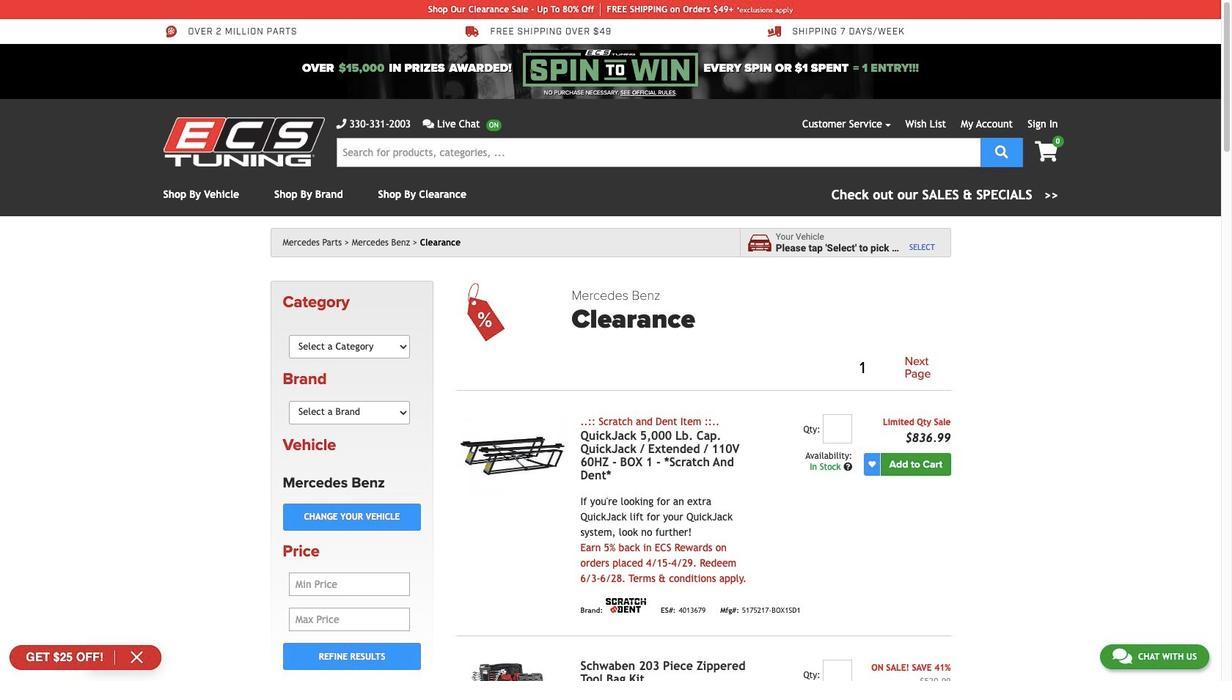 Task type: locate. For each thing, give the bounding box(es) containing it.
es#2996482 - 014121sch01akt2 - schwaben 203 piece zippered tool bag kit  - get this ready to go extensive tool set complete with tool bag. - schwaben - audi bmw volkswagen mercedes benz mini porsche image
[[458, 660, 569, 682]]

es#4013679 - 5175217-box1sd1 - quickjack 5,000 lb. cap. quickjack / extended / 110v 60hz - box 1 - *scratch and dent* - if you're looking for an extra quickjack lift for your quickjack system, look no further! - scratch & dent - audi bmw volkswagen mercedes benz mini porsche image
[[458, 415, 569, 498]]

phone image
[[336, 119, 347, 129]]

search image
[[996, 145, 1009, 158]]

paginated product list navigation navigation
[[572, 353, 951, 384]]

question circle image
[[844, 463, 853, 472]]

None number field
[[824, 415, 853, 444], [824, 660, 853, 682], [824, 415, 853, 444], [824, 660, 853, 682]]

scratch & dent - corporate logo image
[[606, 599, 647, 613]]



Task type: vqa. For each thing, say whether or not it's contained in the screenshot.
"ES#2996482 - 014121SCH01AKT2 - SCHWABEN 203 PIECE ZIPPERED TOOL BAG KIT  - GET THIS READY TO GO EXTENSIVE TOOL SET COMPLETE WITH TOOL BAG. - SCHWABEN - AUDI BMW VOLKSWAGEN MERCEDES BENZ MINI PORSCHE" image
yes



Task type: describe. For each thing, give the bounding box(es) containing it.
ecs tuning image
[[163, 117, 325, 167]]

comments image
[[1113, 648, 1133, 666]]

add to wish list image
[[869, 461, 876, 468]]

Search text field
[[336, 138, 981, 167]]

ecs tuning 'spin to win' contest logo image
[[524, 50, 698, 87]]

shopping cart image
[[1035, 142, 1059, 162]]

comments image
[[423, 119, 434, 129]]

Min Price number field
[[289, 573, 410, 597]]

Max Price number field
[[289, 609, 410, 632]]



